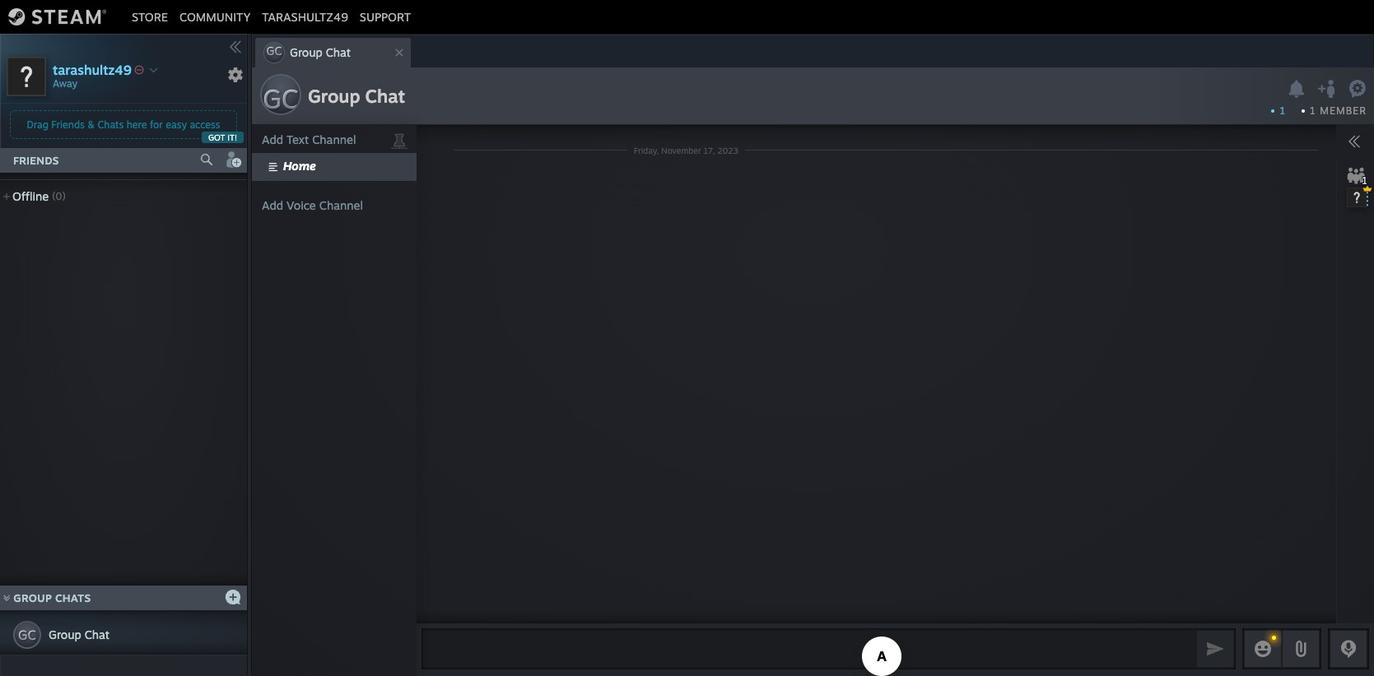 Task type: locate. For each thing, give the bounding box(es) containing it.
friday,
[[634, 145, 659, 155]]

sorting alphabetically image
[[221, 185, 240, 205]]

1 vertical spatial chats
[[55, 592, 91, 605]]

gc down the tarashultz49 link on the top
[[266, 44, 282, 58]]

create new text channel image
[[262, 130, 278, 147]]

gc inside gc group chat
[[266, 44, 282, 58]]

manage notification settings image
[[1286, 80, 1307, 98]]

1
[[1280, 105, 1286, 117], [1310, 105, 1317, 117]]

november
[[661, 145, 701, 155]]

gc up create new text channel icon
[[263, 82, 299, 115]]

chat down group chats
[[85, 628, 110, 642]]

gc
[[266, 44, 282, 58], [263, 82, 299, 115], [18, 627, 36, 644]]

friends left &
[[51, 119, 85, 131]]

1 left 1 member
[[1280, 105, 1286, 117]]

2 1 from the left
[[1310, 105, 1317, 117]]

friends
[[51, 119, 85, 131], [13, 154, 59, 167]]

1 member
[[1310, 105, 1367, 117]]

group chat down close this tab icon
[[308, 85, 405, 107]]

0 horizontal spatial chat
[[85, 628, 110, 642]]

tarashultz49
[[262, 9, 348, 23], [53, 61, 132, 78]]

1 for 1
[[1280, 105, 1286, 117]]

chats right &
[[98, 119, 124, 131]]

tarashultz49 up gc group chat in the top of the page
[[262, 9, 348, 23]]

1 horizontal spatial group chat
[[308, 85, 405, 107]]

group chats
[[13, 592, 91, 605]]

0 horizontal spatial group chat
[[49, 628, 110, 642]]

(
[[52, 190, 56, 203]]

1 vertical spatial channel
[[319, 198, 363, 212]]

tarashultz49 left do not disturb icon
[[53, 61, 132, 78]]

chats inside drag friends & chats here for easy access got it!
[[98, 119, 124, 131]]

&
[[87, 119, 95, 131]]

add left text
[[262, 133, 283, 147]]

store
[[132, 9, 168, 23]]

community link
[[174, 9, 256, 23]]

0 vertical spatial channel
[[312, 133, 356, 147]]

group chat
[[308, 85, 405, 107], [49, 628, 110, 642]]

offline ( 0 )
[[12, 189, 66, 203]]

channel right "voice"
[[319, 198, 363, 212]]

send special image
[[1291, 640, 1311, 660]]

1 left member at right
[[1310, 105, 1317, 117]]

0 horizontal spatial 1
[[1280, 105, 1286, 117]]

1 1 from the left
[[1280, 105, 1286, 117]]

1 vertical spatial add
[[262, 198, 283, 212]]

0 vertical spatial tarashultz49
[[262, 9, 348, 23]]

channel
[[312, 133, 356, 147], [319, 198, 363, 212]]

store link
[[126, 9, 174, 23]]

chats
[[98, 119, 124, 131], [55, 592, 91, 605]]

friends down drag
[[13, 154, 59, 167]]

friends inside drag friends & chats here for easy access got it!
[[51, 119, 85, 131]]

1 vertical spatial chat
[[365, 85, 405, 107]]

1 add from the top
[[262, 133, 283, 147]]

1 horizontal spatial 1
[[1310, 105, 1317, 117]]

None text field
[[422, 629, 1193, 670]]

0 vertical spatial chats
[[98, 119, 124, 131]]

support link
[[354, 9, 417, 23]]

for
[[150, 119, 163, 131]]

gc down collapse chats list "image"
[[18, 627, 36, 644]]

add left "voice"
[[262, 198, 283, 212]]

invite a friend to this group chat image
[[1318, 78, 1339, 99]]

1 for 1 member
[[1310, 105, 1317, 117]]

group chat down group chats
[[49, 628, 110, 642]]

channel right text
[[312, 133, 356, 147]]

channel for add voice channel
[[319, 198, 363, 212]]

got
[[208, 133, 225, 142]]

1 vertical spatial group chat
[[49, 628, 110, 642]]

expand member list image
[[1348, 135, 1361, 148]]

1 horizontal spatial tarashultz49
[[262, 9, 348, 23]]

add
[[262, 133, 283, 147], [262, 198, 283, 212]]

0 vertical spatial gc
[[266, 44, 282, 58]]

0 vertical spatial chat
[[326, 45, 351, 59]]

1 vertical spatial gc
[[263, 82, 299, 115]]

1 horizontal spatial chat
[[326, 45, 351, 59]]

1 horizontal spatial chats
[[98, 119, 124, 131]]

chat
[[326, 45, 351, 59], [365, 85, 405, 107], [85, 628, 110, 642]]

voice
[[287, 198, 316, 212]]

chat inside gc group chat
[[326, 45, 351, 59]]

text
[[287, 133, 309, 147]]

0 vertical spatial add
[[262, 133, 283, 147]]

chat up unpin channel list icon
[[365, 85, 405, 107]]

0 vertical spatial friends
[[51, 119, 85, 131]]

1 vertical spatial tarashultz49
[[53, 61, 132, 78]]

2 horizontal spatial chat
[[365, 85, 405, 107]]

2 add from the top
[[262, 198, 283, 212]]

chat down the tarashultz49 link on the top
[[326, 45, 351, 59]]

add text channel
[[262, 133, 356, 147]]

chats right collapse chats list "image"
[[55, 592, 91, 605]]

submit image
[[1205, 639, 1226, 660]]

access
[[190, 119, 220, 131]]

collapse chats list image
[[0, 595, 19, 602]]

0 horizontal spatial tarashultz49
[[53, 61, 132, 78]]

create a group chat image
[[225, 589, 241, 606]]

group
[[290, 45, 323, 59], [308, 85, 360, 107], [13, 592, 52, 605], [49, 628, 81, 642]]

group inside gc group chat
[[290, 45, 323, 59]]



Task type: vqa. For each thing, say whether or not it's contained in the screenshot.
second New from the left
no



Task type: describe. For each thing, give the bounding box(es) containing it.
2023
[[718, 145, 738, 155]]

close this tab image
[[391, 48, 408, 58]]

2 vertical spatial chat
[[85, 628, 110, 642]]

unpin channel list image
[[389, 128, 410, 150]]

manage friends list settings image
[[227, 67, 244, 83]]

add voice channel
[[262, 198, 363, 212]]

member
[[1320, 105, 1367, 117]]

easy
[[166, 119, 187, 131]]

drag
[[27, 119, 48, 131]]

add for add voice channel
[[262, 198, 283, 212]]

search my friends list image
[[199, 152, 214, 167]]

offline
[[12, 189, 49, 203]]

2 vertical spatial gc
[[18, 627, 36, 644]]

17,
[[704, 145, 715, 155]]

channel for add text channel
[[312, 133, 356, 147]]

here
[[127, 119, 147, 131]]

support
[[360, 9, 411, 23]]

friday, november 17, 2023
[[634, 145, 738, 155]]

drag friends & chats here for easy access got it!
[[27, 119, 237, 142]]

community
[[180, 9, 251, 23]]

it!
[[228, 133, 237, 142]]

do not disturb image
[[134, 65, 144, 75]]

create new voice channel image
[[262, 196, 278, 212]]

)
[[62, 190, 66, 203]]

0 horizontal spatial chats
[[55, 592, 91, 605]]

0 vertical spatial group chat
[[308, 85, 405, 107]]

home
[[283, 159, 316, 173]]

gc group chat
[[266, 44, 351, 59]]

add for add text channel
[[262, 133, 283, 147]]

0
[[56, 190, 62, 203]]

tarashultz49 link
[[256, 9, 354, 23]]

1 vertical spatial friends
[[13, 154, 59, 167]]

away
[[53, 77, 77, 89]]

add a friend image
[[224, 151, 242, 169]]

manage group chat settings image
[[1349, 80, 1370, 101]]



